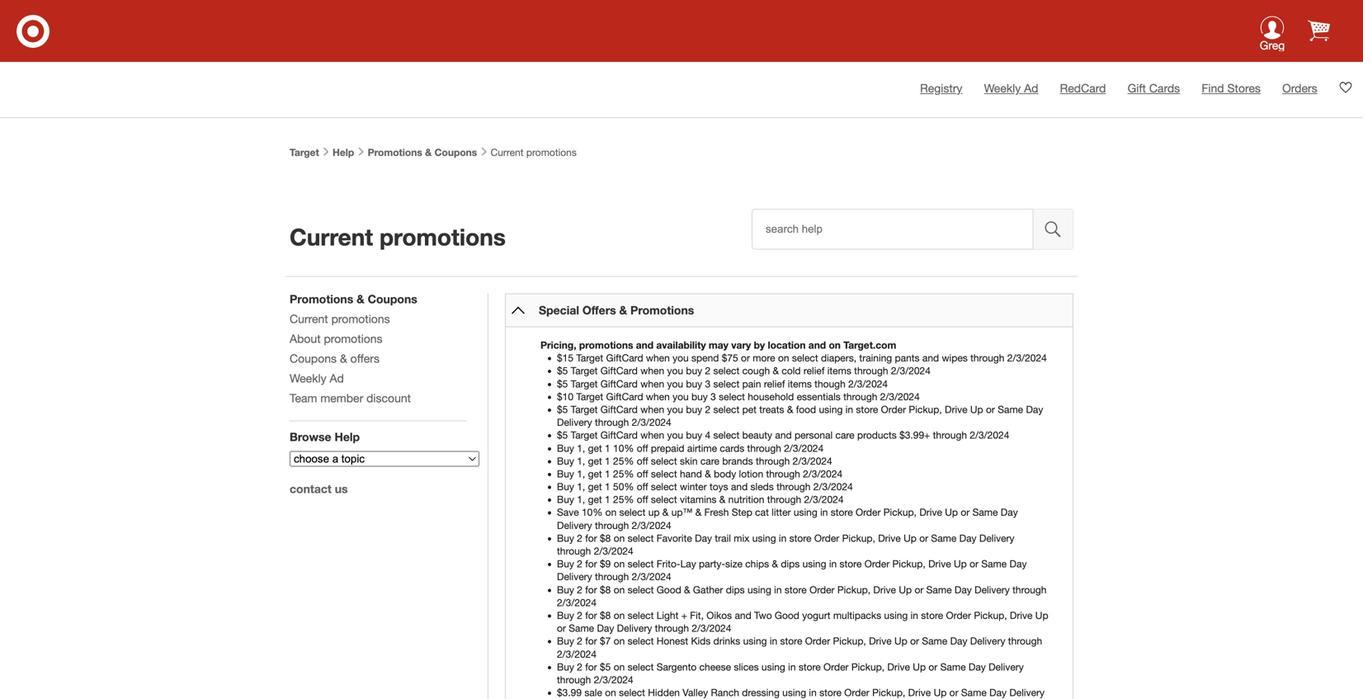 Task type: locate. For each thing, give the bounding box(es) containing it.
special offers & promotions link
[[539, 303, 694, 317]]

help right target link
[[333, 146, 354, 158]]

0 horizontal spatial promotions
[[290, 292, 353, 306]]

drinks
[[714, 635, 741, 647]]

4
[[705, 429, 711, 441]]

help right browse
[[335, 430, 360, 444]]

valley
[[683, 687, 708, 698]]

dips right chips
[[781, 558, 800, 570]]

0 horizontal spatial items
[[788, 378, 812, 389]]

weekly
[[984, 81, 1021, 95], [290, 371, 326, 385]]

1 vertical spatial current promotions
[[290, 223, 506, 250]]

promotions up about promotions link
[[290, 292, 353, 306]]

items down diapers,
[[828, 365, 852, 376]]

gift cards link
[[1128, 81, 1180, 95]]

2 get from the top
[[588, 455, 602, 467]]

$8 up $7
[[600, 609, 611, 621]]

care right personal
[[836, 429, 855, 441]]

dips down size
[[726, 584, 745, 595]]

using down essentials
[[819, 404, 843, 415]]

promotions right the help link in the top of the page
[[368, 146, 422, 158]]

2 25% from the top
[[613, 468, 634, 479]]

2 vertical spatial 25%
[[613, 494, 634, 505]]

us
[[335, 482, 348, 496]]

promotions & coupons current promotions about promotions coupons & offers weekly ad team member discount
[[290, 292, 417, 405]]

and up diapers,
[[809, 339, 826, 351]]

search help text field
[[752, 209, 1034, 250]]

1 horizontal spatial weekly ad link
[[984, 81, 1039, 95]]

relief up though
[[804, 365, 825, 376]]

$9
[[600, 558, 611, 570]]

by
[[754, 339, 765, 351]]

target.com home image
[[17, 15, 50, 48]]

cards
[[720, 442, 745, 454]]

navigation
[[290, 292, 479, 624]]

kids
[[691, 635, 711, 647]]

5 buy from the top
[[557, 494, 574, 505]]

4 get from the top
[[588, 481, 602, 492]]

2 vertical spatial coupons
[[290, 352, 337, 365]]

2 horizontal spatial coupons
[[435, 146, 477, 158]]

offers
[[350, 352, 380, 365]]

using right mix
[[752, 532, 776, 544]]

about promotions link
[[290, 332, 383, 345]]

up
[[970, 404, 983, 415], [945, 506, 958, 518], [904, 532, 917, 544], [954, 558, 967, 570], [899, 584, 912, 595], [1036, 609, 1049, 621], [895, 635, 908, 647], [913, 661, 926, 672], [934, 687, 947, 698]]

using right litter
[[794, 506, 818, 518]]

1 horizontal spatial coupons
[[368, 292, 417, 306]]

0 vertical spatial dips
[[781, 558, 800, 570]]

relief up household
[[764, 378, 785, 389]]

1 horizontal spatial items
[[828, 365, 852, 376]]

and
[[636, 339, 654, 351], [809, 339, 826, 351], [923, 352, 939, 364], [775, 429, 792, 441], [731, 481, 748, 492], [735, 609, 752, 621]]

browse help
[[290, 430, 360, 444]]

select
[[792, 352, 818, 364], [713, 365, 740, 376], [713, 378, 740, 389], [719, 391, 745, 402], [713, 404, 740, 415], [713, 429, 740, 441], [651, 455, 677, 467], [651, 468, 677, 479], [651, 481, 677, 492], [651, 494, 677, 505], [619, 506, 646, 518], [628, 532, 654, 544], [628, 558, 654, 570], [628, 584, 654, 595], [628, 609, 654, 621], [628, 635, 654, 647], [628, 661, 654, 672], [619, 687, 645, 698]]

giftcard
[[606, 352, 643, 364], [601, 365, 638, 376], [601, 378, 638, 389], [606, 391, 643, 402], [601, 404, 638, 415], [601, 429, 638, 441]]

buy
[[557, 442, 574, 454], [557, 455, 574, 467], [557, 468, 574, 479], [557, 481, 574, 492], [557, 494, 574, 505], [557, 532, 574, 544], [557, 558, 574, 570], [557, 584, 574, 595], [557, 609, 574, 621], [557, 635, 574, 647], [557, 661, 574, 672]]

1 horizontal spatial 10%
[[613, 442, 634, 454]]

0 vertical spatial items
[[828, 365, 852, 376]]

lotion
[[739, 468, 763, 479]]

1 vertical spatial $8
[[600, 584, 611, 595]]

through
[[971, 352, 1005, 364], [854, 365, 888, 376], [843, 391, 878, 402], [595, 416, 629, 428], [933, 429, 967, 441], [747, 442, 781, 454], [756, 455, 790, 467], [766, 468, 800, 479], [777, 481, 811, 492], [767, 494, 801, 505], [595, 519, 629, 531], [557, 545, 591, 557], [595, 571, 629, 582], [1013, 584, 1047, 595], [655, 622, 689, 634], [1008, 635, 1042, 647], [557, 674, 591, 685]]

2 1 from the top
[[605, 455, 610, 467]]

stores
[[1228, 81, 1261, 95]]

promotions inside promotions & coupons current promotions about promotions coupons & offers weekly ad team member discount
[[290, 292, 353, 306]]

cards
[[1149, 81, 1180, 95]]

weekly ad link up team
[[290, 371, 344, 385]]

promotions & coupons
[[368, 146, 477, 158]]

0 vertical spatial coupons
[[435, 146, 477, 158]]

sale
[[585, 687, 602, 698]]

cat
[[755, 506, 769, 518]]

coupons & offers link
[[290, 352, 380, 365]]

1
[[605, 442, 610, 454], [605, 455, 610, 467], [605, 468, 610, 479], [605, 481, 610, 492], [605, 494, 610, 505]]

ad
[[1024, 81, 1039, 95], [330, 371, 344, 385]]

0 vertical spatial good
[[657, 584, 681, 595]]

special offers & promotions tab
[[505, 293, 1074, 326]]

or
[[741, 352, 750, 364], [986, 404, 995, 415], [961, 506, 970, 518], [920, 532, 929, 544], [970, 558, 979, 570], [915, 584, 924, 595], [557, 622, 566, 634], [910, 635, 919, 647], [929, 661, 938, 672], [950, 687, 959, 698]]

gather
[[693, 584, 723, 595]]

1 horizontal spatial promotions
[[368, 146, 422, 158]]

5 1 from the top
[[605, 494, 610, 505]]

navigation containing promotions & coupons
[[290, 292, 479, 624]]

0 horizontal spatial ad
[[330, 371, 344, 385]]

weekly right registry
[[984, 81, 1021, 95]]

4 1, from the top
[[577, 481, 585, 492]]

1 horizontal spatial dips
[[781, 558, 800, 570]]

1 vertical spatial 25%
[[613, 468, 634, 479]]

1 vertical spatial weekly ad link
[[290, 371, 344, 385]]

treats
[[759, 404, 784, 415]]

and right pants
[[923, 352, 939, 364]]

ranch
[[711, 687, 739, 698]]

0 vertical spatial care
[[836, 429, 855, 441]]

ad down 'coupons & offers' link
[[330, 371, 344, 385]]

11 buy from the top
[[557, 661, 574, 672]]

1 1, from the top
[[577, 442, 585, 454]]

0 vertical spatial help
[[333, 146, 354, 158]]

$8
[[600, 532, 611, 544], [600, 584, 611, 595], [600, 609, 611, 621]]

1 vertical spatial ad
[[330, 371, 344, 385]]

my target.com shopping cart image
[[1308, 19, 1330, 41]]

2 vertical spatial current
[[290, 312, 328, 326]]

1 horizontal spatial weekly
[[984, 81, 1021, 95]]

gift cards
[[1128, 81, 1180, 95]]

using down two
[[743, 635, 767, 647]]

wipes
[[942, 352, 968, 364]]

1 buy from the top
[[557, 442, 574, 454]]

0 vertical spatial $8
[[600, 532, 611, 544]]

coupons
[[435, 146, 477, 158], [368, 292, 417, 306], [290, 352, 337, 365]]

circle arrow s image
[[512, 304, 525, 317]]

good
[[657, 584, 681, 595], [775, 609, 800, 621]]

1 horizontal spatial care
[[836, 429, 855, 441]]

current promotions
[[488, 146, 577, 158], [290, 223, 506, 250]]

though
[[815, 378, 846, 389]]

current inside promotions & coupons current promotions about promotions coupons & offers weekly ad team member discount
[[290, 312, 328, 326]]

0 horizontal spatial coupons
[[290, 352, 337, 365]]

1 off from the top
[[637, 442, 648, 454]]

25%
[[613, 455, 634, 467], [613, 468, 634, 479], [613, 494, 634, 505]]

$7
[[600, 635, 611, 647]]

party-
[[699, 558, 725, 570]]

&
[[425, 146, 432, 158], [357, 292, 365, 306], [619, 303, 627, 317], [340, 352, 347, 365], [773, 365, 779, 376], [787, 404, 793, 415], [705, 468, 711, 479], [719, 494, 726, 505], [663, 506, 669, 518], [695, 506, 702, 518], [772, 558, 778, 570], [684, 584, 690, 595]]

items down cold
[[788, 378, 812, 389]]

using right multipacks
[[884, 609, 908, 621]]

2 horizontal spatial promotions
[[631, 303, 694, 317]]

2 1, from the top
[[577, 455, 585, 467]]

3 down spend
[[705, 378, 711, 389]]

special
[[539, 303, 579, 317]]

1 vertical spatial help
[[335, 430, 360, 444]]

using up yogurt
[[803, 558, 827, 570]]

in
[[846, 404, 853, 415], [820, 506, 828, 518], [779, 532, 787, 544], [829, 558, 837, 570], [774, 584, 782, 595], [911, 609, 919, 621], [770, 635, 778, 647], [788, 661, 796, 672], [809, 687, 817, 698]]

1 vertical spatial 10%
[[582, 506, 603, 518]]

0 vertical spatial relief
[[804, 365, 825, 376]]

0 vertical spatial ad
[[1024, 81, 1039, 95]]

airtime
[[687, 442, 717, 454]]

$5
[[557, 365, 568, 376], [557, 378, 568, 389], [557, 404, 568, 415], [557, 429, 568, 441], [600, 661, 611, 672]]

0 horizontal spatial relief
[[764, 378, 785, 389]]

1 vertical spatial weekly
[[290, 371, 326, 385]]

size
[[725, 558, 743, 570]]

get
[[588, 442, 602, 454], [588, 455, 602, 467], [588, 468, 602, 479], [588, 481, 602, 492], [588, 494, 602, 505]]

2 for from the top
[[585, 558, 597, 570]]

help
[[333, 146, 354, 158], [335, 430, 360, 444]]

3 for from the top
[[585, 584, 597, 595]]

3 1 from the top
[[605, 468, 610, 479]]

multipacks
[[833, 609, 881, 621]]

5 off from the top
[[637, 494, 648, 505]]

1 horizontal spatial good
[[775, 609, 800, 621]]

you
[[673, 352, 689, 364], [667, 365, 683, 376], [667, 378, 683, 389], [673, 391, 689, 402], [667, 404, 683, 415], [667, 429, 683, 441]]

weekly ad link right registry
[[984, 81, 1039, 95]]

2 off from the top
[[637, 455, 648, 467]]

care down airtime
[[701, 455, 720, 467]]

using
[[819, 404, 843, 415], [794, 506, 818, 518], [752, 532, 776, 544], [803, 558, 827, 570], [748, 584, 772, 595], [884, 609, 908, 621], [743, 635, 767, 647], [762, 661, 786, 672], [783, 687, 806, 698]]

2 $8 from the top
[[600, 584, 611, 595]]

pants
[[895, 352, 920, 364]]

sargento
[[657, 661, 697, 672]]

delivery
[[557, 416, 592, 428], [557, 519, 592, 531], [980, 532, 1015, 544], [557, 571, 592, 582], [975, 584, 1010, 595], [617, 622, 652, 634], [970, 635, 1006, 647], [989, 661, 1024, 672], [1010, 687, 1045, 698]]

sleds
[[751, 481, 774, 492]]

0 vertical spatial current promotions
[[488, 146, 577, 158]]

10% up 50%
[[613, 442, 634, 454]]

2 vertical spatial $8
[[600, 609, 611, 621]]

items
[[828, 365, 852, 376], [788, 378, 812, 389]]

cough
[[742, 365, 770, 376]]

and up nutrition
[[731, 481, 748, 492]]

availability
[[656, 339, 706, 351]]

0 horizontal spatial dips
[[726, 584, 745, 595]]

3 25% from the top
[[613, 494, 634, 505]]

spend
[[692, 352, 719, 364]]

3 up 4
[[711, 391, 716, 402]]

$8 up "$9"
[[600, 532, 611, 544]]

pickup,
[[909, 404, 942, 415], [884, 506, 917, 518], [842, 532, 876, 544], [893, 558, 926, 570], [838, 584, 871, 595], [974, 609, 1007, 621], [833, 635, 866, 647], [852, 661, 885, 672], [872, 687, 906, 698]]

50%
[[613, 481, 634, 492]]

4 for from the top
[[585, 609, 597, 621]]

0 vertical spatial 10%
[[613, 442, 634, 454]]

0 horizontal spatial weekly
[[290, 371, 326, 385]]

same
[[998, 404, 1023, 415], [973, 506, 998, 518], [931, 532, 957, 544], [982, 558, 1007, 570], [927, 584, 952, 595], [569, 622, 594, 634], [922, 635, 948, 647], [941, 661, 966, 672], [961, 687, 987, 698]]

on
[[829, 339, 841, 351], [778, 352, 789, 364], [605, 506, 617, 518], [614, 532, 625, 544], [614, 558, 625, 570], [614, 584, 625, 595], [614, 609, 625, 621], [614, 635, 625, 647], [614, 661, 625, 672], [605, 687, 616, 698]]

0 vertical spatial 3
[[705, 378, 711, 389]]

promotions
[[368, 146, 422, 158], [290, 292, 353, 306], [631, 303, 694, 317]]

weekly up team
[[290, 371, 326, 385]]

1 vertical spatial good
[[775, 609, 800, 621]]

toys
[[710, 481, 728, 492]]

0 horizontal spatial care
[[701, 455, 720, 467]]

using right dressing
[[783, 687, 806, 698]]

contact
[[290, 482, 332, 496]]

vary
[[731, 339, 751, 351]]

7 buy from the top
[[557, 558, 574, 570]]

household
[[748, 391, 794, 402]]

when
[[646, 352, 670, 364], [641, 365, 664, 376], [641, 378, 664, 389], [646, 391, 670, 402], [641, 404, 664, 415], [641, 429, 664, 441]]

icon image
[[1261, 16, 1285, 40]]

off
[[637, 442, 648, 454], [637, 455, 648, 467], [637, 468, 648, 479], [637, 481, 648, 492], [637, 494, 648, 505]]

1 vertical spatial coupons
[[368, 292, 417, 306]]

ad left redcard
[[1024, 81, 1039, 95]]

1 vertical spatial items
[[788, 378, 812, 389]]

good right two
[[775, 609, 800, 621]]

current
[[491, 146, 524, 158], [290, 223, 373, 250], [290, 312, 328, 326]]

0 horizontal spatial weekly ad link
[[290, 371, 344, 385]]

promotions up availability
[[631, 303, 694, 317]]

good down frito-
[[657, 584, 681, 595]]

products
[[857, 429, 897, 441]]

$3.99+
[[900, 429, 930, 441]]

4 1 from the top
[[605, 481, 610, 492]]

1 horizontal spatial ad
[[1024, 81, 1039, 95]]

10% right save
[[582, 506, 603, 518]]

None image field
[[1034, 209, 1074, 250]]

0 vertical spatial 25%
[[613, 455, 634, 467]]

1 vertical spatial dips
[[726, 584, 745, 595]]

0 horizontal spatial good
[[657, 584, 681, 595]]

2
[[705, 365, 711, 376], [705, 404, 711, 415], [577, 532, 583, 544], [577, 558, 583, 570], [577, 584, 583, 595], [577, 609, 583, 621], [577, 635, 583, 647], [577, 661, 583, 672]]

1 horizontal spatial relief
[[804, 365, 825, 376]]

$8 down "$9"
[[600, 584, 611, 595]]

contact us
[[290, 482, 348, 496]]

3 get from the top
[[588, 468, 602, 479]]



Task type: describe. For each thing, give the bounding box(es) containing it.
3 1, from the top
[[577, 468, 585, 479]]

personal
[[795, 429, 833, 441]]

redcard link
[[1060, 81, 1106, 95]]

hand
[[680, 468, 702, 479]]

trail
[[715, 532, 731, 544]]

3 buy from the top
[[557, 468, 574, 479]]

favorites image
[[1339, 81, 1353, 94]]

1 vertical spatial care
[[701, 455, 720, 467]]

and right beauty on the right
[[775, 429, 792, 441]]

about
[[290, 332, 321, 345]]

find stores
[[1202, 81, 1261, 95]]

contact us link
[[290, 482, 348, 496]]

gift
[[1128, 81, 1146, 95]]

location
[[768, 339, 806, 351]]

browse
[[290, 430, 331, 444]]

1 vertical spatial current
[[290, 223, 373, 250]]

step
[[732, 506, 753, 518]]

$3.99
[[557, 687, 582, 698]]

promotions inside 'pricing, promotions and availability may vary by location and on target.com $15 target giftcard when you spend $75 or more on select diapers, training pants and wipes through 2/3/2024 $5 target giftcard when you buy 2 select cough & cold relief items through 2/3/2024 $5 target giftcard when you buy 3 select pain relief items though 2/3/2024 $10 target giftcard when you buy 3 select household essentials through 2/3/2024 $5 target giftcard when you buy 2 select pet treats & food using in store order pickup, drive up or same day delivery through 2/3/2024 $5 target giftcard when you buy 4 select beauty and personal care products $3.99+ through 2/3/2024 buy 1, get 1 10% off prepaid airtime cards through 2/3/2024 buy 1, get 1 25% off select skin care brands through 2/3/2024 buy 1, get 1 25% off select hand & body lotion through 2/3/2024 buy 1, get 1 50% off select winter toys and sleds through 2/3/2024 buy 1, get 1 25% off select vitamins & nutrition through 2/3/2024 save 10% on select up & up™ & fresh step cat litter using in store order pickup, drive up or same day delivery through 2/3/2024 buy 2 for $8 on select favorite day trail mix using in store order pickup, drive up or same day delivery through 2/3/2024 buy 2 for $9 on select frito-lay party-size chips & dips using in store order pickup, drive up or same day delivery through 2/3/2024 buy 2 for $8 on select good & gather dips using in store order pickup, drive up or same day delivery through 2/3/2024 buy 2 for $8 on select light + fit, oikos and two good yogurt multipacks using in store order pickup, drive up or same day delivery through 2/3/2024 buy 2 for $7 on select honest kids drinks using in store order pickup, drive up or same day delivery through 2/3/2024 buy 2 for $5 on select sargento cheese slices using in store order pickup, drive up or same day delivery through 2/3/2024 $3.99 sale on select hidden valley ranch dressing using in store order pickup, drive up or same day delivery'
[[579, 339, 633, 351]]

more
[[753, 352, 775, 364]]

$15
[[557, 352, 574, 364]]

5 for from the top
[[585, 635, 597, 647]]

chips
[[745, 558, 769, 570]]

vitamins
[[680, 494, 717, 505]]

mix
[[734, 532, 750, 544]]

oikos
[[707, 609, 732, 621]]

training
[[859, 352, 892, 364]]

slices
[[734, 661, 759, 672]]

skin
[[680, 455, 698, 467]]

body
[[714, 468, 736, 479]]

weekly ad
[[984, 81, 1039, 95]]

favorite
[[657, 532, 692, 544]]

+
[[681, 609, 687, 621]]

up
[[648, 506, 660, 518]]

help link
[[333, 146, 354, 158]]

pet
[[742, 404, 757, 415]]

offers
[[583, 303, 616, 317]]

6 buy from the top
[[557, 532, 574, 544]]

redcard
[[1060, 81, 1106, 95]]

2 buy from the top
[[557, 455, 574, 467]]

& inside tab
[[619, 303, 627, 317]]

orders link
[[1283, 81, 1318, 95]]

0 vertical spatial weekly
[[984, 81, 1021, 95]]

diapers,
[[821, 352, 857, 364]]

1 vertical spatial relief
[[764, 378, 785, 389]]

6 for from the top
[[585, 661, 597, 672]]

and left availability
[[636, 339, 654, 351]]

coupons for promotions & coupons current promotions about promotions coupons & offers weekly ad team member discount
[[368, 292, 417, 306]]

fresh
[[704, 506, 729, 518]]

weekly inside promotions & coupons current promotions about promotions coupons & offers weekly ad team member discount
[[290, 371, 326, 385]]

5 get from the top
[[588, 494, 602, 505]]

discount
[[367, 391, 411, 405]]

light
[[657, 609, 679, 621]]

0 vertical spatial weekly ad link
[[984, 81, 1039, 95]]

pricing,
[[541, 339, 576, 351]]

essentials
[[797, 391, 841, 402]]

special offers & promotions
[[539, 303, 694, 317]]

promotions for promotions & coupons current promotions about promotions coupons & offers weekly ad team member discount
[[290, 292, 353, 306]]

4 buy from the top
[[557, 481, 574, 492]]

save
[[557, 506, 579, 518]]

4 off from the top
[[637, 481, 648, 492]]

lay
[[681, 558, 696, 570]]

ad inside promotions & coupons current promotions about promotions coupons & offers weekly ad team member discount
[[330, 371, 344, 385]]

team member discount link
[[290, 391, 411, 405]]

hidden
[[648, 687, 680, 698]]

help inside navigation
[[335, 430, 360, 444]]

cold
[[782, 365, 801, 376]]

registry
[[920, 81, 963, 95]]

cheese
[[699, 661, 731, 672]]

registry link
[[920, 81, 963, 95]]

up™
[[672, 506, 693, 518]]

1 25% from the top
[[613, 455, 634, 467]]

and left two
[[735, 609, 752, 621]]

winter
[[680, 481, 707, 492]]

food
[[796, 404, 816, 415]]

two
[[754, 609, 772, 621]]

member
[[321, 391, 363, 405]]

pain
[[742, 378, 761, 389]]

coupons for promotions & coupons
[[435, 146, 477, 158]]

0 vertical spatial current
[[491, 146, 524, 158]]

9 buy from the top
[[557, 609, 574, 621]]

brands
[[722, 455, 753, 467]]

find
[[1202, 81, 1224, 95]]

1 $8 from the top
[[600, 532, 611, 544]]

may
[[709, 339, 729, 351]]

$10
[[557, 391, 574, 402]]

1 get from the top
[[588, 442, 602, 454]]

orders
[[1283, 81, 1318, 95]]

1 for from the top
[[585, 532, 597, 544]]

yogurt
[[802, 609, 831, 621]]

using right slices
[[762, 661, 786, 672]]

3 off from the top
[[637, 468, 648, 479]]

promotions inside tab
[[631, 303, 694, 317]]

greg link
[[1248, 16, 1297, 63]]

1 vertical spatial 3
[[711, 391, 716, 402]]

greg
[[1260, 38, 1285, 52]]

$75
[[722, 352, 738, 364]]

10 buy from the top
[[557, 635, 574, 647]]

8 buy from the top
[[557, 584, 574, 595]]

target.com
[[844, 339, 897, 351]]

promotions for promotions & coupons
[[368, 146, 422, 158]]

0 horizontal spatial 10%
[[582, 506, 603, 518]]

using down chips
[[748, 584, 772, 595]]

prepaid
[[651, 442, 685, 454]]

fit,
[[690, 609, 704, 621]]

5 1, from the top
[[577, 494, 585, 505]]

3 $8 from the top
[[600, 609, 611, 621]]

1 1 from the top
[[605, 442, 610, 454]]

find stores link
[[1202, 81, 1261, 95]]



Task type: vqa. For each thing, say whether or not it's contained in the screenshot.
Good to the top
yes



